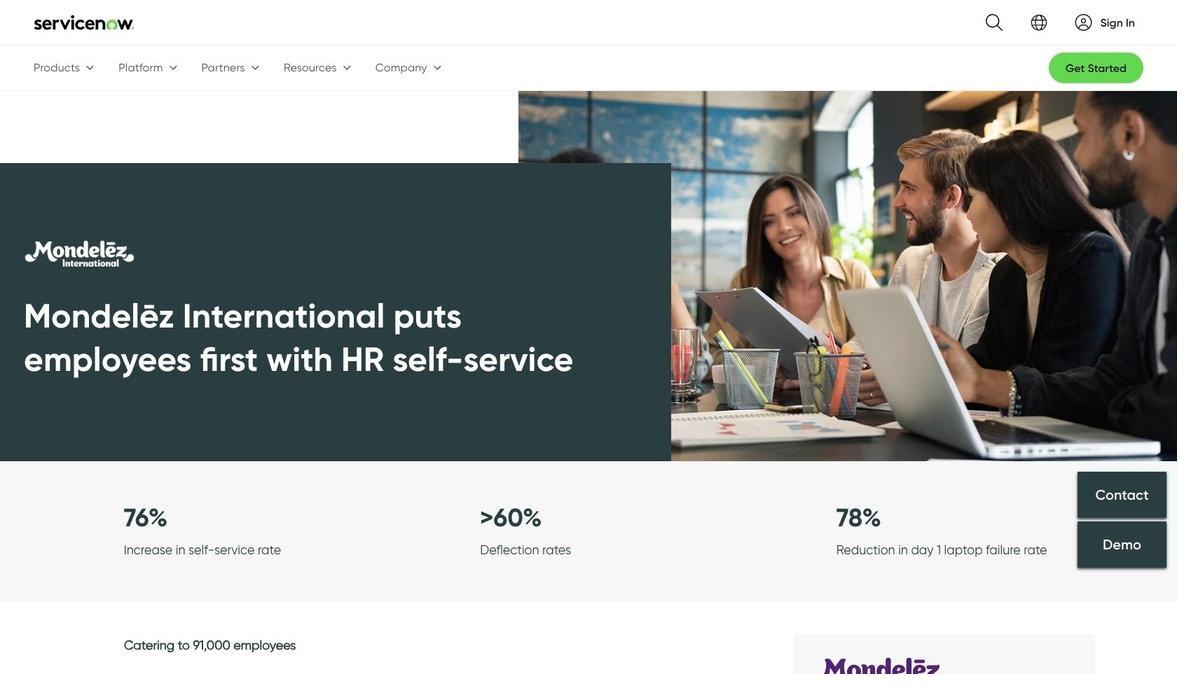 Task type: vqa. For each thing, say whether or not it's contained in the screenshot.
arc icon
yes



Task type: locate. For each thing, give the bounding box(es) containing it.
select your country image
[[1031, 14, 1047, 31]]

0 vertical spatial mondelēz international logo image
[[24, 235, 135, 272]]

mondelēz international logo image
[[24, 235, 135, 272], [811, 653, 951, 675]]

1 horizontal spatial mondelēz international logo image
[[811, 653, 951, 675]]

0 horizontal spatial mondelēz international logo image
[[24, 235, 135, 272]]

mondelēz international image image
[[519, 91, 1177, 462]]



Task type: describe. For each thing, give the bounding box(es) containing it.
arc image
[[1076, 14, 1092, 31]]

1 vertical spatial mondelēz international logo image
[[811, 653, 951, 675]]

servicenow image
[[34, 14, 135, 31]]



